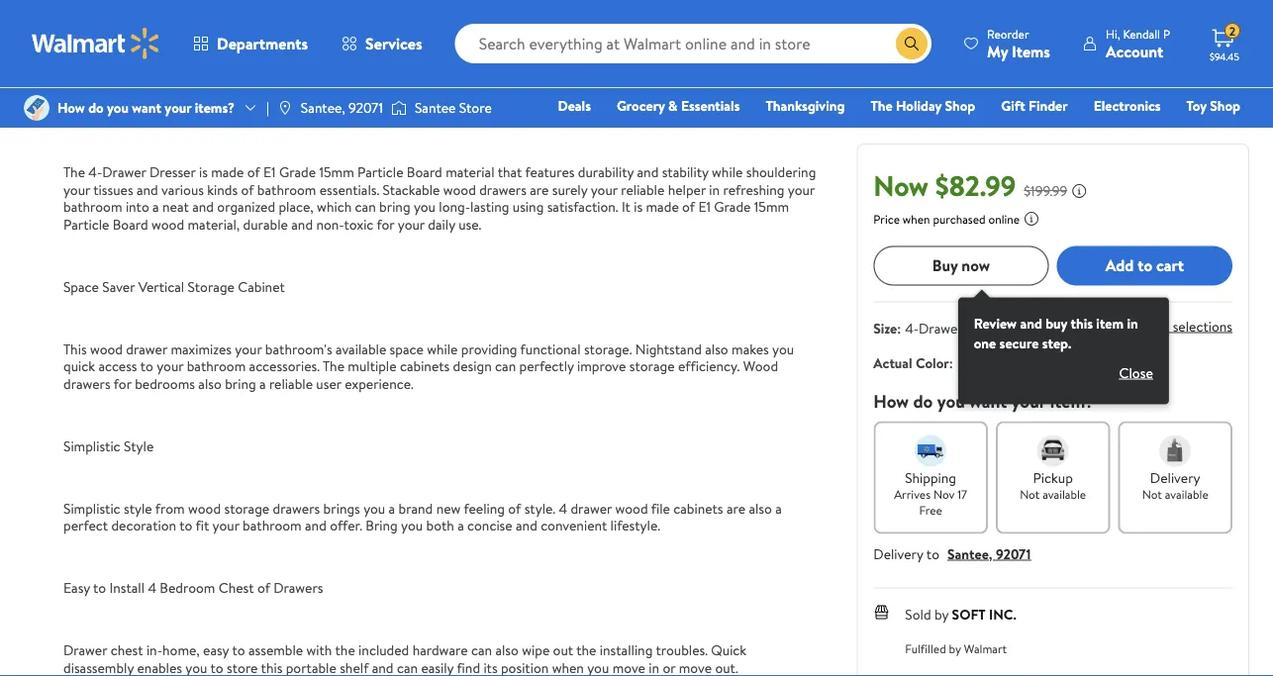 Task type: vqa. For each thing, say whether or not it's contained in the screenshot.
position
yes



Task type: describe. For each thing, give the bounding box(es) containing it.
1 horizontal spatial 15mm
[[754, 197, 789, 216]]

2 move from the left
[[679, 658, 712, 676]]

material,
[[188, 214, 240, 234]]

control
[[547, 0, 591, 5]]

$199.99
[[1024, 181, 1068, 200]]

of up throughout
[[330, 0, 343, 5]]

buy now
[[932, 254, 990, 276]]

you left sleek
[[107, 98, 129, 117]]

organize
[[344, 3, 394, 22]]

to inside simplistic style from wood storage drawers brings you a brand new feeling of style. 4 drawer wood file cabinets are also a perfect decoration to fit your bathroom and offer. bring you both a concise and convenient lifestyle.
[[179, 516, 192, 535]]

0 horizontal spatial made
[[211, 162, 244, 182]]

portable
[[286, 658, 336, 676]]

also inside simplistic style from wood storage drawers brings you a brand new feeling of style. 4 drawer wood file cabinets are also a perfect decoration to fit your bathroom and offer. bring you both a concise and convenient lifestyle.
[[749, 498, 772, 518]]

are inside simplistic style from wood storage drawers brings you a brand new feeling of style. 4 drawer wood file cabinets are also a perfect decoration to fit your bathroom and offer. bring you both a concise and convenient lifestyle.
[[727, 498, 746, 518]]

0 horizontal spatial use
[[251, 0, 273, 5]]

electronics
[[1094, 96, 1161, 115]]

walmart+ link
[[1173, 123, 1249, 144]]

or inside the drawer chest in-home, easy to assemble with the included hardware can also wipe out the installing troubles. quick disassembly enables you to store this portable shelf and can easily find its position when you move in or move out.
[[663, 658, 676, 676]]

clock,
[[695, 20, 730, 39]]

sturdy
[[63, 100, 102, 119]]

yoga
[[539, 3, 568, 22]]

Walmart Site-Wide search field
[[455, 24, 932, 63]]

and left sleek
[[106, 100, 127, 119]]

close
[[108, 37, 139, 57]]

a inside the this wood drawer maximizes your bathroom's available space while providing functional storage. nightstand also makes you quick access to your bathroom accessories. the multiple cabinets design can perfectly improve storage efficiency. wood drawers for bedrooms also bring a reliable user experience.
[[259, 374, 266, 393]]

for inside the this wood drawer maximizes your bathroom's available space while providing functional storage. nightstand also makes you quick access to your bathroom accessories. the multiple cabinets design can perfectly improve storage efficiency. wood drawers for bedrooms also bring a reliable user experience.
[[114, 374, 131, 393]]

1 vertical spatial grade
[[714, 197, 751, 216]]

items?
[[195, 98, 235, 117]]

delivery for to
[[874, 544, 923, 563]]

can inside the 4-drawer dresser is made of e1 grade 15mm particle board material that features durability and stability while shouldering your tissues and various kinds of bathroom essentials. stackable wood drawers are surely your reliable helper in refreshing your bathroom into a neat and organized place, which can bring you long-lasting using satisfaction. it is made of e1 grade 15mm particle board wood material, durable and non-toxic for your daily use.
[[355, 197, 376, 216]]

actual color :
[[874, 353, 953, 372]]

walmart+
[[1181, 124, 1240, 143]]

one debit
[[1089, 124, 1156, 143]]

of up organized
[[247, 162, 260, 182]]

the holiday shop link
[[862, 95, 984, 116]]

in inside review and buy this item in one secure step.
[[1127, 313, 1138, 332]]

you down "color" at the right
[[937, 388, 965, 413]]

storage.
[[584, 339, 632, 358]]

1 vertical spatial use
[[453, 20, 476, 39]]

by for sold
[[935, 605, 949, 624]]

wood up use. at left top
[[443, 180, 476, 199]]

1 horizontal spatial store
[[459, 98, 492, 117]]

how for how do you want your items?
[[57, 98, 85, 117]]

clothing
[[720, 0, 769, 5]]

and left organize
[[319, 3, 340, 22]]

you right brings
[[363, 498, 385, 518]]

edit
[[1146, 316, 1169, 336]]

buy
[[1046, 313, 1067, 332]]

space
[[390, 339, 424, 358]]

easy
[[63, 578, 90, 597]]

drawer inside the this wood drawer maximizes your bathroom's available space while providing functional storage. nightstand also makes you quick access to your bathroom accessories. the multiple cabinets design can perfectly improve storage efficiency. wood drawers for bedrooms also bring a reliable user experience.
[[126, 339, 167, 358]]

fulfilled by walmart
[[905, 640, 1007, 657]]

drawer inside simplistic style from wood storage drawers brings you a brand new feeling of style. 4 drawer wood file cabinets are also a perfect decoration to fit your bathroom and offer. bring you both a concise and convenient lifestyle.
[[571, 498, 612, 518]]

place;
[[244, 3, 280, 22]]

in left many in the top of the page
[[211, 20, 222, 39]]

home
[[879, 124, 915, 143]]

0 vertical spatial 92071
[[349, 98, 383, 117]]

shipping
[[905, 468, 956, 487]]

accessories.
[[249, 356, 320, 376]]

how for how do you want your item?
[[874, 388, 909, 413]]

also inside the drawer chest in-home, easy to assemble with the included hardware can also wipe out the installing troubles. quick disassembly enables you to store this portable shelf and can easily find its position when you move in or move out.
[[495, 640, 519, 660]]

your left daily
[[398, 214, 425, 234]]

simplistic for simplistic style from wood storage drawers brings you a brand new feeling of style. 4 drawer wood file cabinets are also a perfect decoration to fit your bathroom and offer. bring you both a concise and convenient lifestyle.
[[63, 498, 120, 518]]

vertical
[[63, 20, 108, 39]]

holiday
[[896, 96, 942, 115]]

1 shop from the left
[[945, 96, 975, 115]]

soft
[[952, 605, 986, 624]]

2 vertical spatial 4
[[148, 578, 156, 597]]

perfect
[[63, 516, 108, 535]]

kinds
[[207, 180, 238, 199]]

&
[[668, 96, 678, 115]]

chest
[[219, 578, 254, 597]]

1 horizontal spatial particle
[[358, 162, 403, 182]]

0 vertical spatial e1
[[263, 162, 276, 182]]

review
[[974, 313, 1017, 332]]

finder
[[1029, 96, 1068, 115]]

want for item?
[[969, 388, 1007, 413]]

you right enables
[[185, 658, 207, 676]]

fashion link
[[932, 123, 996, 144]]

simplistic for simplistic style
[[63, 436, 120, 455]]

fashion
[[941, 124, 987, 143]]

workout
[[398, 3, 447, 22]]

non-
[[316, 214, 344, 234]]

secure
[[1000, 333, 1039, 352]]

and left stability
[[637, 162, 659, 182]]

of right chest
[[257, 578, 270, 597]]

by inside "features 4 removable drawers; use in or out of the closet and keep clutter under control by storing all of your clothing and accessories in one convenient place; store and organize workout gear, leggings, yoga pants, sweaters, linens, and more; the vertical design fits easily in many locations throughout the home; use as a nightstand and keep your alarm clock, journal, glasses close at hand."
[[594, 0, 608, 5]]

 image for how do you want your items?
[[24, 95, 50, 121]]

one inside review and buy this item in one secure step.
[[974, 333, 996, 352]]

now $82.99
[[874, 166, 1016, 204]]

1 move from the left
[[612, 658, 645, 676]]

a inside the 4-drawer dresser is made of e1 grade 15mm particle board material that features durability and stability while shouldering your tissues and various kinds of bathroom essentials. stackable wood drawers are surely your reliable helper in refreshing your bathroom into a neat and organized place, which can bring you long-lasting using satisfaction. it is made of e1 grade 15mm particle board wood material, durable and non-toxic for your daily use.
[[153, 197, 159, 216]]

|
[[266, 98, 269, 117]]

pickup not available
[[1020, 468, 1086, 503]]

out inside the drawer chest in-home, easy to assemble with the included hardware can also wipe out the installing troubles. quick disassembly enables you to store this portable shelf and can easily find its position when you move in or move out.
[[553, 640, 573, 660]]

wood inside the this wood drawer maximizes your bathroom's available space while providing functional storage. nightstand also makes you quick access to your bathroom accessories. the multiple cabinets design can perfectly improve storage efficiency. wood drawers for bedrooms also bring a reliable user experience.
[[90, 339, 123, 358]]

0 horizontal spatial board
[[113, 214, 148, 234]]

convenient inside "features 4 removable drawers; use in or out of the closet and keep clutter under control by storing all of your clothing and accessories in one convenient place; store and organize workout gear, leggings, yoga pants, sweaters, linens, and more; the vertical design fits easily in many locations throughout the home; use as a nightstand and keep your alarm clock, journal, glasses close at hand."
[[174, 3, 241, 22]]

walmart image
[[32, 28, 160, 59]]

out.
[[715, 658, 738, 676]]

0 vertical spatial :
[[897, 318, 901, 337]]

position
[[501, 658, 549, 676]]

linens,
[[670, 3, 707, 22]]

cabinets inside simplistic style from wood storage drawers brings you a brand new feeling of style. 4 drawer wood file cabinets are also a perfect decoration to fit your bathroom and offer. bring you both a concise and convenient lifestyle.
[[673, 498, 723, 518]]

santee, 92071 button
[[947, 544, 1031, 563]]

wipe
[[522, 640, 550, 660]]

1 vertical spatial 92071
[[996, 544, 1031, 563]]

at
[[143, 37, 154, 57]]

stability
[[662, 162, 709, 182]]

chest
[[111, 640, 143, 660]]

edit selections
[[1146, 316, 1233, 336]]

storage inside the this wood drawer maximizes your bathroom's available space while providing functional storage. nightstand also makes you quick access to your bathroom accessories. the multiple cabinets design can perfectly improve storage efficiency. wood drawers for bedrooms also bring a reliable user experience.
[[629, 356, 675, 376]]

black
[[988, 353, 1020, 372]]

the left installing
[[576, 640, 596, 660]]

nov
[[933, 486, 955, 503]]

out inside "features 4 removable drawers; use in or out of the closet and keep clutter under control by storing all of your clothing and accessories in one convenient place; store and organize workout gear, leggings, yoga pants, sweaters, linens, and more; the vertical design fits easily in many locations throughout the home; use as a nightstand and keep your alarm clock, journal, glasses close at hand."
[[307, 0, 327, 5]]

while inside the 4-drawer dresser is made of e1 grade 15mm particle board material that features durability and stability while shouldering your tissues and various kinds of bathroom essentials. stackable wood drawers are surely your reliable helper in refreshing your bathroom into a neat and organized place, which can bring you long-lasting using satisfaction. it is made of e1 grade 15mm particle board wood material, durable and non-toxic for your daily use.
[[712, 162, 743, 182]]

a inside "features 4 removable drawers; use in or out of the closet and keep clutter under control by storing all of your clothing and accessories in one convenient place; store and organize workout gear, leggings, yoga pants, sweaters, linens, and more; the vertical design fits easily in many locations throughout the home; use as a nightstand and keep your alarm clock, journal, glasses close at hand."
[[495, 20, 501, 39]]

glasses
[[63, 37, 105, 57]]

hi, kendall p account
[[1106, 25, 1170, 62]]

not for pickup
[[1020, 486, 1040, 503]]

in inside the 4-drawer dresser is made of e1 grade 15mm particle board material that features durability and stability while shouldering your tissues and various kinds of bathroom essentials. stackable wood drawers are surely your reliable helper in refreshing your bathroom into a neat and organized place, which can bring you long-lasting using satisfaction. it is made of e1 grade 15mm particle board wood material, durable and non-toxic for your daily use.
[[709, 180, 720, 199]]

and left neat
[[137, 180, 158, 199]]

wood right the into
[[151, 214, 184, 234]]

of right kinds on the top left of the page
[[241, 180, 254, 199]]

1 horizontal spatial keep
[[596, 20, 625, 39]]

and left non-
[[291, 214, 313, 234]]

drawer inside the 4-drawer dresser is made of e1 grade 15mm particle board material that features durability and stability while shouldering your tissues and various kinds of bathroom essentials. stackable wood drawers are surely your reliable helper in refreshing your bathroom into a neat and organized place, which can bring you long-lasting using satisfaction. it is made of e1 grade 15mm particle board wood material, durable and non-toxic for your daily use.
[[102, 162, 146, 182]]

drawers inside the 4-drawer dresser is made of e1 grade 15mm particle board material that features durability and stability while shouldering your tissues and various kinds of bathroom essentials. stackable wood drawers are surely your reliable helper in refreshing your bathroom into a neat and organized place, which can bring you long-lasting using satisfaction. it is made of e1 grade 15mm particle board wood material, durable and non-toxic for your daily use.
[[479, 180, 527, 199]]

legal information image
[[1024, 210, 1040, 226]]

can right hardware at the left bottom of page
[[471, 640, 492, 660]]

store inside "features 4 removable drawers; use in or out of the closet and keep clutter under control by storing all of your clothing and accessories in one convenient place; store and organize workout gear, leggings, yoga pants, sweaters, linens, and more; the vertical design fits easily in many locations throughout the home; use as a nightstand and keep your alarm clock, journal, glasses close at hand."
[[283, 3, 316, 22]]

install
[[109, 578, 145, 597]]

wood
[[743, 356, 778, 376]]

bring inside the 4-drawer dresser is made of e1 grade 15mm particle board material that features durability and stability while shouldering your tissues and various kinds of bathroom essentials. stackable wood drawers are surely your reliable helper in refreshing your bathroom into a neat and organized place, which can bring you long-lasting using satisfaction. it is made of e1 grade 15mm particle board wood material, durable and non-toxic for your daily use.
[[379, 197, 410, 216]]

and left the offer.
[[305, 516, 327, 535]]

1 horizontal spatial when
[[903, 210, 930, 227]]

0 vertical spatial keep
[[434, 0, 462, 5]]

the inside the 4-drawer dresser is made of e1 grade 15mm particle board material that features durability and stability while shouldering your tissues and various kinds of bathroom essentials. stackable wood drawers are surely your reliable helper in refreshing your bathroom into a neat and organized place, which can bring you long-lasting using satisfaction. it is made of e1 grade 15mm particle board wood material, durable and non-toxic for your daily use.
[[63, 162, 85, 182]]

bathroom inside simplistic style from wood storage drawers brings you a brand new feeling of style. 4 drawer wood file cabinets are also a perfect decoration to fit your bathroom and offer. bring you both a concise and convenient lifestyle.
[[243, 516, 302, 535]]

makes
[[732, 339, 769, 358]]

item
[[1096, 313, 1124, 332]]

and down control
[[571, 20, 593, 39]]

new
[[436, 498, 461, 518]]

multiple
[[348, 356, 397, 376]]

shouldering
[[746, 162, 816, 182]]

tissues
[[93, 180, 133, 199]]

1 vertical spatial drawer
[[919, 318, 963, 337]]

you inside the this wood drawer maximizes your bathroom's available space while providing functional storage. nightstand also makes you quick access to your bathroom accessories. the multiple cabinets design can perfectly improve storage efficiency. wood drawers for bedrooms also bring a reliable user experience.
[[772, 339, 794, 358]]

gift
[[1001, 96, 1025, 115]]

0 horizontal spatial 15mm
[[319, 162, 354, 182]]

lasting
[[470, 197, 509, 216]]

this inside the drawer chest in-home, easy to assemble with the included hardware can also wipe out the installing troubles. quick disassembly enables you to store this portable shelf and can easily find its position when you move in or move out.
[[261, 658, 282, 676]]

and right more;
[[772, 0, 794, 5]]

4- inside the 4-drawer dresser is made of e1 grade 15mm particle board material that features durability and stability while shouldering your tissues and various kinds of bathroom essentials. stackable wood drawers are surely your reliable helper in refreshing your bathroom into a neat and organized place, which can bring you long-lasting using satisfaction. it is made of e1 grade 15mm particle board wood material, durable and non-toxic for your daily use.
[[88, 162, 102, 182]]

toy
[[1187, 96, 1207, 115]]

1 horizontal spatial e1
[[698, 197, 711, 216]]

reliable inside the 4-drawer dresser is made of e1 grade 15mm particle board material that features durability and stability while shouldering your tissues and various kinds of bathroom essentials. stackable wood drawers are surely your reliable helper in refreshing your bathroom into a neat and organized place, which can bring you long-lasting using satisfaction. it is made of e1 grade 15mm particle board wood material, durable and non-toxic for your daily use.
[[621, 180, 665, 199]]

you right the "wipe"
[[587, 658, 609, 676]]

intent image for shipping image
[[915, 435, 947, 467]]

do for how do you want your item?
[[913, 388, 933, 413]]

your right maximizes
[[235, 339, 262, 358]]

cabinets inside the this wood drawer maximizes your bathroom's available space while providing functional storage. nightstand also makes you quick access to your bathroom accessories. the multiple cabinets design can perfectly improve storage efficiency. wood drawers for bedrooms also bring a reliable user experience.
[[400, 356, 450, 376]]

1 horizontal spatial santee,
[[947, 544, 993, 563]]

available for pickup
[[1043, 486, 1086, 503]]

assemble
[[248, 640, 303, 660]]

the right with
[[335, 640, 355, 660]]

and up home;
[[409, 0, 431, 5]]

shop inside toy shop home
[[1210, 96, 1240, 115]]

features
[[525, 162, 575, 182]]

the up throughout
[[346, 0, 366, 5]]

you inside the 4-drawer dresser is made of e1 grade 15mm particle board material that features durability and stability while shouldering your tissues and various kinds of bathroom essentials. stackable wood drawers are surely your reliable helper in refreshing your bathroom into a neat and organized place, which can bring you long-lasting using satisfaction. it is made of e1 grade 15mm particle board wood material, durable and non-toxic for your daily use.
[[414, 197, 436, 216]]

home link
[[870, 123, 924, 144]]

space saver vertical storage cabinet
[[63, 277, 285, 296]]

while inside the this wood drawer maximizes your bathroom's available space while providing functional storage. nightstand also makes you quick access to your bathroom accessories. the multiple cabinets design can perfectly improve storage efficiency. wood drawers for bedrooms also bring a reliable user experience.
[[427, 339, 458, 358]]

wood right from
[[188, 498, 221, 518]]

debit
[[1122, 124, 1156, 143]]

actual
[[874, 353, 912, 372]]

from
[[155, 498, 185, 518]]

easily inside "features 4 removable drawers; use in or out of the closet and keep clutter under control by storing all of your clothing and accessories in one convenient place; store and organize workout gear, leggings, yoga pants, sweaters, linens, and more; the vertical design fits easily in many locations throughout the home; use as a nightstand and keep your alarm clock, journal, glasses close at hand."
[[176, 20, 208, 39]]

you left both
[[401, 516, 423, 535]]

organized
[[217, 197, 275, 216]]

file
[[651, 498, 670, 518]]

to inside button
[[1138, 254, 1152, 276]]

and right neat
[[192, 197, 214, 216]]

wood left file
[[615, 498, 648, 518]]

your right refreshing at the right top
[[788, 180, 815, 199]]

sturdy and sleek
[[63, 100, 163, 119]]

of right all
[[674, 0, 687, 5]]

of inside simplistic style from wood storage drawers brings you a brand new feeling of style. 4 drawer wood file cabinets are also a perfect decoration to fit your bathroom and offer. bring you both a concise and convenient lifestyle.
[[508, 498, 521, 518]]

hand.
[[158, 37, 189, 57]]

intent image for pickup image
[[1037, 435, 1069, 467]]

4 inside simplistic style from wood storage drawers brings you a brand new feeling of style. 4 drawer wood file cabinets are also a perfect decoration to fit your bathroom and offer. bring you both a concise and convenient lifestyle.
[[559, 498, 567, 518]]

this
[[63, 339, 87, 358]]

your up clock,
[[690, 0, 717, 5]]

bathroom inside the this wood drawer maximizes your bathroom's available space while providing functional storage. nightstand also makes you quick access to your bathroom accessories. the multiple cabinets design can perfectly improve storage efficiency. wood drawers for bedrooms also bring a reliable user experience.
[[187, 356, 246, 376]]

2
[[1229, 22, 1236, 39]]

easily inside the drawer chest in-home, easy to assemble with the included hardware can also wipe out the installing troubles. quick disassembly enables you to store this portable shelf and can easily find its position when you move in or move out.
[[421, 658, 454, 676]]

your left item? on the bottom right of the page
[[1011, 388, 1046, 413]]

size
[[874, 318, 897, 337]]

that
[[498, 162, 522, 182]]

under
[[509, 0, 544, 5]]

1 vertical spatial is
[[634, 197, 643, 216]]

departments
[[217, 33, 308, 54]]

feeling
[[464, 498, 505, 518]]



Task type: locate. For each thing, give the bounding box(es) containing it.
bring
[[379, 197, 410, 216], [225, 374, 256, 393]]

intent image for delivery image
[[1160, 435, 1191, 467]]

pickup
[[1033, 468, 1073, 487]]

for right toxic
[[377, 214, 394, 234]]

 image
[[24, 95, 50, 121], [391, 98, 407, 118]]

reorder
[[987, 25, 1029, 42]]

0 horizontal spatial bring
[[225, 374, 256, 393]]

particle
[[358, 162, 403, 182], [63, 214, 109, 234]]

design inside the this wood drawer maximizes your bathroom's available space while providing functional storage. nightstand also makes you quick access to your bathroom accessories. the multiple cabinets design can perfectly improve storage efficiency. wood drawers for bedrooms also bring a reliable user experience.
[[453, 356, 492, 376]]

gift finder
[[1001, 96, 1068, 115]]

drawer right style.
[[571, 498, 612, 518]]

search icon image
[[904, 36, 920, 51]]

this inside review and buy this item in one secure step.
[[1071, 313, 1093, 332]]

your left it
[[591, 180, 618, 199]]

1 vertical spatial delivery
[[874, 544, 923, 563]]

bring right toxic
[[379, 197, 410, 216]]

0 horizontal spatial cabinets
[[400, 356, 450, 376]]

0 horizontal spatial reliable
[[269, 374, 313, 393]]

bathroom left the into
[[63, 197, 122, 216]]

items
[[1012, 40, 1050, 62]]

and left more;
[[711, 3, 732, 22]]

when inside the drawer chest in-home, easy to assemble with the included hardware can also wipe out the installing troubles. quick disassembly enables you to store this portable shelf and can easily find its position when you move in or move out.
[[552, 658, 584, 676]]

can right the 'shelf' at the bottom left
[[397, 658, 418, 676]]

1 horizontal spatial 4
[[148, 578, 156, 597]]

:
[[897, 318, 901, 337], [949, 353, 953, 372]]

daily
[[428, 214, 455, 234]]

1 vertical spatial board
[[113, 214, 148, 234]]

durability
[[578, 162, 634, 182]]

92071 down the services popup button
[[349, 98, 383, 117]]

0 horizontal spatial e1
[[263, 162, 276, 182]]

fit
[[195, 516, 209, 535]]

0 horizontal spatial while
[[427, 339, 458, 358]]

when right price
[[903, 210, 930, 227]]

1 horizontal spatial drawers
[[273, 498, 320, 518]]

the inside the this wood drawer maximizes your bathroom's available space while providing functional storage. nightstand also makes you quick access to your bathroom accessories. the multiple cabinets design can perfectly improve storage efficiency. wood drawers for bedrooms also bring a reliable user experience.
[[323, 356, 345, 376]]

available down intent image for delivery
[[1165, 486, 1209, 503]]

cart
[[1156, 254, 1184, 276]]

home;
[[412, 20, 450, 39]]

can
[[355, 197, 376, 216], [495, 356, 516, 376], [471, 640, 492, 660], [397, 658, 418, 676]]

sold
[[905, 605, 931, 624]]

1 vertical spatial by
[[935, 605, 949, 624]]

1 horizontal spatial 4-
[[905, 318, 919, 337]]

its
[[484, 658, 498, 676]]

92071 up inc.
[[996, 544, 1031, 563]]

purchased
[[933, 210, 986, 227]]

not for delivery
[[1142, 486, 1162, 503]]

Search search field
[[455, 24, 932, 63]]

santee store
[[415, 98, 492, 117]]

closet
[[370, 0, 406, 5]]

0 vertical spatial is
[[199, 162, 208, 182]]

step.
[[1042, 333, 1071, 352]]

also
[[705, 339, 728, 358], [198, 374, 222, 393], [749, 498, 772, 518], [495, 640, 519, 660]]

to inside the this wood drawer maximizes your bathroom's available space while providing functional storage. nightstand also makes you quick access to your bathroom accessories. the multiple cabinets design can perfectly improve storage efficiency. wood drawers for bedrooms also bring a reliable user experience.
[[140, 356, 153, 376]]

do left sleek
[[88, 98, 104, 117]]

use up many in the top of the page
[[251, 0, 273, 5]]

0 horizontal spatial how
[[57, 98, 85, 117]]

out
[[307, 0, 327, 5], [553, 640, 573, 660]]

design right space
[[453, 356, 492, 376]]

0 horizontal spatial is
[[199, 162, 208, 182]]

your right fit
[[212, 516, 239, 535]]

0 vertical spatial do
[[88, 98, 104, 117]]

0 vertical spatial board
[[407, 162, 442, 182]]

and right concise
[[516, 516, 537, 535]]

1 horizontal spatial do
[[913, 388, 933, 413]]

0 vertical spatial santee,
[[301, 98, 345, 117]]

bathroom left "accessories."
[[187, 356, 246, 376]]

the inside the holiday shop link
[[871, 96, 893, 115]]

can right which
[[355, 197, 376, 216]]

services button
[[325, 20, 439, 67]]

bathroom up 'durable'
[[257, 180, 316, 199]]

0 vertical spatial drawers
[[479, 180, 527, 199]]

one up at
[[149, 3, 171, 22]]

gift finder link
[[992, 95, 1077, 116]]

buy
[[932, 254, 958, 276]]

cabinets right file
[[673, 498, 723, 518]]

2 shop from the left
[[1210, 96, 1240, 115]]

0 vertical spatial drawer
[[102, 162, 146, 182]]

0 vertical spatial bring
[[379, 197, 410, 216]]

1 vertical spatial 15mm
[[754, 197, 789, 216]]

0 horizontal spatial when
[[552, 658, 584, 676]]

available inside pickup not available
[[1043, 486, 1086, 503]]

0 vertical spatial one
[[149, 3, 171, 22]]

e1 down stability
[[698, 197, 711, 216]]

refreshing
[[723, 180, 785, 199]]

0 horizontal spatial grade
[[279, 162, 316, 182]]

shop
[[945, 96, 975, 115], [1210, 96, 1240, 115]]

particle down tissues
[[63, 214, 109, 234]]

1 horizontal spatial is
[[634, 197, 643, 216]]

0 vertical spatial how
[[57, 98, 85, 117]]

drawer up "color" at the right
[[919, 318, 963, 337]]

4 right features
[[118, 0, 127, 5]]

available inside the this wood drawer maximizes your bathroom's available space while providing functional storage. nightstand also makes you quick access to your bathroom accessories. the multiple cabinets design can perfectly improve storage efficiency. wood drawers for bedrooms also bring a reliable user experience.
[[336, 339, 386, 358]]

0 horizontal spatial keep
[[434, 0, 462, 5]]

4 inside "features 4 removable drawers; use in or out of the closet and keep clutter under control by storing all of your clothing and accessories in one convenient place; store and organize workout gear, leggings, yoga pants, sweaters, linens, and more; the vertical design fits easily in many locations throughout the home; use as a nightstand and keep your alarm clock, journal, glasses close at hand."
[[118, 0, 127, 5]]

journal,
[[733, 20, 777, 39]]

2 vertical spatial drawer
[[63, 640, 107, 660]]

1 vertical spatial made
[[646, 197, 679, 216]]

store right place;
[[283, 3, 316, 22]]

0 vertical spatial by
[[594, 0, 608, 5]]

available inside delivery not available
[[1165, 486, 1209, 503]]

easy to install 4 bedroom chest of drawers
[[63, 578, 323, 597]]

one
[[1089, 124, 1118, 143]]

grade up place,
[[279, 162, 316, 182]]

2 horizontal spatial 4
[[559, 498, 567, 518]]

style
[[124, 498, 152, 518]]

delivery for not
[[1150, 468, 1200, 487]]

departments button
[[176, 20, 325, 67]]

1 horizontal spatial storage
[[629, 356, 675, 376]]

1 vertical spatial reliable
[[269, 374, 313, 393]]

easily
[[176, 20, 208, 39], [421, 658, 454, 676]]

0 vertical spatial for
[[377, 214, 394, 234]]

one
[[149, 3, 171, 22], [974, 333, 996, 352]]

1 vertical spatial santee,
[[947, 544, 993, 563]]

simplistic left style in the bottom left of the page
[[63, 498, 120, 518]]

add to cart button
[[1057, 246, 1233, 285]]

bring inside the this wood drawer maximizes your bathroom's available space while providing functional storage. nightstand also makes you quick access to your bathroom accessories. the multiple cabinets design can perfectly improve storage efficiency. wood drawers for bedrooms also bring a reliable user experience.
[[225, 374, 256, 393]]

want for items?
[[132, 98, 161, 117]]

bedrooms
[[135, 374, 195, 393]]

selections
[[1173, 316, 1233, 336]]

0 vertical spatial convenient
[[174, 3, 241, 22]]

1 horizontal spatial available
[[1043, 486, 1086, 503]]

e1 up organized
[[263, 162, 276, 182]]

size : 4-drawer
[[874, 318, 963, 337]]

your right access
[[157, 356, 183, 376]]

1 vertical spatial for
[[114, 374, 131, 393]]

0 vertical spatial are
[[530, 180, 549, 199]]

sweaters,
[[610, 3, 666, 22]]

bedroom
[[160, 578, 215, 597]]

delivery
[[1150, 468, 1200, 487], [874, 544, 923, 563]]

1 horizontal spatial design
[[453, 356, 492, 376]]

1 horizontal spatial use
[[453, 20, 476, 39]]

0 horizontal spatial design
[[111, 20, 150, 39]]

1 vertical spatial while
[[427, 339, 458, 358]]

1 vertical spatial want
[[969, 388, 1007, 413]]

available
[[336, 339, 386, 358], [1043, 486, 1086, 503], [1165, 486, 1209, 503]]

by right the sold
[[935, 605, 949, 624]]

1 vertical spatial bring
[[225, 374, 256, 393]]

1 horizontal spatial want
[[969, 388, 1007, 413]]

1 horizontal spatial or
[[663, 658, 676, 676]]

a
[[495, 20, 501, 39], [153, 197, 159, 216], [259, 374, 266, 393], [389, 498, 395, 518], [775, 498, 782, 518], [458, 516, 464, 535]]

0 horizontal spatial one
[[149, 3, 171, 22]]

2 simplistic from the top
[[63, 498, 120, 518]]

 image left the santee
[[391, 98, 407, 118]]

15mm down 'shouldering'
[[754, 197, 789, 216]]

access
[[98, 356, 137, 376]]

it
[[622, 197, 631, 216]]

keep up home;
[[434, 0, 462, 5]]

registry link
[[1004, 123, 1072, 144]]

convenient inside simplistic style from wood storage drawers brings you a brand new feeling of style. 4 drawer wood file cabinets are also a perfect decoration to fit your bathroom and offer. bring you both a concise and convenient lifestyle.
[[541, 516, 607, 535]]

not inside delivery not available
[[1142, 486, 1162, 503]]

drawer up the into
[[102, 162, 146, 182]]

0 vertical spatial delivery
[[1150, 468, 1200, 487]]

of
[[330, 0, 343, 5], [674, 0, 687, 5], [247, 162, 260, 182], [241, 180, 254, 199], [682, 197, 695, 216], [508, 498, 521, 518], [257, 578, 270, 597]]

one inside "features 4 removable drawers; use in or out of the closet and keep clutter under control by storing all of your clothing and accessories in one convenient place; store and organize workout gear, leggings, yoga pants, sweaters, linens, and more; the vertical design fits easily in many locations throughout the home; use as a nightstand and keep your alarm clock, journal, glasses close at hand."
[[149, 3, 171, 22]]

delivery down free
[[874, 544, 923, 563]]

with
[[306, 640, 332, 660]]

0 vertical spatial grade
[[279, 162, 316, 182]]

by for fulfilled
[[949, 640, 961, 657]]

1 simplistic from the top
[[63, 436, 120, 455]]

by
[[594, 0, 608, 5], [935, 605, 949, 624], [949, 640, 961, 657]]

simplistic
[[63, 436, 120, 455], [63, 498, 120, 518]]

0 horizontal spatial for
[[114, 374, 131, 393]]

1 horizontal spatial convenient
[[541, 516, 607, 535]]

deals
[[558, 96, 591, 115]]

is right it
[[634, 197, 643, 216]]

use left "as"
[[453, 20, 476, 39]]

0 horizontal spatial not
[[1020, 486, 1040, 503]]

1 horizontal spatial  image
[[391, 98, 407, 118]]

bathroom up drawers
[[243, 516, 302, 535]]

are left surely
[[530, 180, 549, 199]]

0 horizontal spatial out
[[307, 0, 327, 5]]

1 vertical spatial :
[[949, 353, 953, 372]]

drawers down this
[[63, 374, 111, 393]]

by right fulfilled on the right
[[949, 640, 961, 657]]

store
[[283, 3, 316, 22], [459, 98, 492, 117]]

or inside "features 4 removable drawers; use in or out of the closet and keep clutter under control by storing all of your clothing and accessories in one convenient place; store and organize workout gear, leggings, yoga pants, sweaters, linens, and more; the vertical design fits easily in many locations throughout the home; use as a nightstand and keep your alarm clock, journal, glasses close at hand."
[[291, 0, 303, 5]]

and inside the drawer chest in-home, easy to assemble with the included hardware can also wipe out the installing troubles. quick disassembly enables you to store this portable shelf and can easily find its position when you move in or move out.
[[372, 658, 394, 676]]

when right the "wipe"
[[552, 658, 584, 676]]

the
[[346, 0, 366, 5], [389, 20, 409, 39], [335, 640, 355, 660], [576, 640, 596, 660]]

the 4-drawer dresser is made of e1 grade 15mm particle board material that features durability and stability while shouldering your tissues and various kinds of bathroom essentials. stackable wood drawers are surely your reliable helper in refreshing your bathroom into a neat and organized place, which can bring you long-lasting using satisfaction. it is made of e1 grade 15mm particle board wood material, durable and non-toxic for your daily use.
[[63, 162, 816, 234]]

delivery inside delivery not available
[[1150, 468, 1200, 487]]

1 vertical spatial how
[[874, 388, 909, 413]]

storage
[[629, 356, 675, 376], [224, 498, 269, 518]]

in inside the drawer chest in-home, easy to assemble with the included hardware can also wipe out the installing troubles. quick disassembly enables you to store this portable shelf and can easily find its position when you move in or move out.
[[649, 658, 659, 676]]

made up organized
[[211, 162, 244, 182]]

0 horizontal spatial drawers
[[63, 374, 111, 393]]

are right file
[[727, 498, 746, 518]]

1 not from the left
[[1020, 486, 1040, 503]]

1 vertical spatial drawers
[[63, 374, 111, 393]]

drawers inside simplistic style from wood storage drawers brings you a brand new feeling of style. 4 drawer wood file cabinets are also a perfect decoration to fit your bathroom and offer. bring you both a concise and convenient lifestyle.
[[273, 498, 320, 518]]

shop up fashion
[[945, 96, 975, 115]]

in up locations
[[277, 0, 287, 5]]

1 horizontal spatial bring
[[379, 197, 410, 216]]

1 horizontal spatial how
[[874, 388, 909, 413]]

your inside simplistic style from wood storage drawers brings you a brand new feeling of style. 4 drawer wood file cabinets are also a perfect decoration to fit your bathroom and offer. bring you both a concise and convenient lifestyle.
[[212, 516, 239, 535]]

0 horizontal spatial :
[[897, 318, 901, 337]]

available down intent image for pickup
[[1043, 486, 1086, 503]]

while right stability
[[712, 162, 743, 182]]

your left tissues
[[63, 180, 90, 199]]

1 vertical spatial or
[[663, 658, 676, 676]]

and right the 'shelf' at the bottom left
[[372, 658, 394, 676]]

the down closet
[[389, 20, 409, 39]]

easily left find
[[421, 658, 454, 676]]

available up experience.
[[336, 339, 386, 358]]

1 horizontal spatial while
[[712, 162, 743, 182]]

1 vertical spatial simplistic
[[63, 498, 120, 518]]

0 vertical spatial want
[[132, 98, 161, 117]]

for inside the 4-drawer dresser is made of e1 grade 15mm particle board material that features durability and stability while shouldering your tissues and various kinds of bathroom essentials. stackable wood drawers are surely your reliable helper in refreshing your bathroom into a neat and organized place, which can bring you long-lasting using satisfaction. it is made of e1 grade 15mm particle board wood material, durable and non-toxic for your daily use.
[[377, 214, 394, 234]]

inc.
[[989, 605, 1017, 624]]

design left fits
[[111, 20, 150, 39]]

wood right this
[[90, 339, 123, 358]]

1 vertical spatial design
[[453, 356, 492, 376]]

do
[[88, 98, 104, 117], [913, 388, 933, 413]]

reliable down bathroom's
[[269, 374, 313, 393]]

1 horizontal spatial easily
[[421, 658, 454, 676]]

1 vertical spatial storage
[[224, 498, 269, 518]]

can left perfectly
[[495, 356, 516, 376]]

do for how do you want your items?
[[88, 98, 104, 117]]

both
[[426, 516, 454, 535]]

0 vertical spatial when
[[903, 210, 930, 227]]

0 vertical spatial storage
[[629, 356, 675, 376]]

are inside the 4-drawer dresser is made of e1 grade 15mm particle board material that features durability and stability while shouldering your tissues and various kinds of bathroom essentials. stackable wood drawers are surely your reliable helper in refreshing your bathroom into a neat and organized place, which can bring you long-lasting using satisfaction. it is made of e1 grade 15mm particle board wood material, durable and non-toxic for your daily use.
[[530, 180, 549, 199]]

not inside pickup not available
[[1020, 486, 1040, 503]]

of down stability
[[682, 197, 695, 216]]

for left 'bedrooms'
[[114, 374, 131, 393]]

features
[[63, 0, 115, 5]]

you
[[107, 98, 129, 117], [414, 197, 436, 216], [772, 339, 794, 358], [937, 388, 965, 413], [363, 498, 385, 518], [401, 516, 423, 535], [185, 658, 207, 676], [587, 658, 609, 676]]

using
[[513, 197, 544, 216]]

is right dresser
[[199, 162, 208, 182]]

available for delivery
[[1165, 486, 1209, 503]]

0 vertical spatial 4-
[[88, 162, 102, 182]]

board left material
[[407, 162, 442, 182]]

simplistic inside simplistic style from wood storage drawers brings you a brand new feeling of style. 4 drawer wood file cabinets are also a perfect decoration to fit your bathroom and offer. bring you both a concise and convenient lifestyle.
[[63, 498, 120, 518]]

alarm
[[658, 20, 691, 39]]

2 not from the left
[[1142, 486, 1162, 503]]

1 vertical spatial drawer
[[571, 498, 612, 518]]

0 vertical spatial use
[[251, 0, 273, 5]]

0 horizontal spatial shop
[[945, 96, 975, 115]]

space
[[63, 277, 99, 296]]

drawers up use. at left top
[[479, 180, 527, 199]]

drawers inside the this wood drawer maximizes your bathroom's available space while providing functional storage. nightstand also makes you quick access to your bathroom accessories. the multiple cabinets design can perfectly improve storage efficiency. wood drawers for bedrooms also bring a reliable user experience.
[[63, 374, 111, 393]]

the inside "features 4 removable drawers; use in or out of the closet and keep clutter under control by storing all of your clothing and accessories in one convenient place; store and organize workout gear, leggings, yoga pants, sweaters, linens, and more; the vertical design fits easily in many locations throughout the home; use as a nightstand and keep your alarm clock, journal, glasses close at hand."
[[774, 3, 796, 22]]

experience.
[[345, 374, 414, 393]]

0 horizontal spatial move
[[612, 658, 645, 676]]

throughout
[[318, 20, 386, 39]]

one down review
[[974, 333, 996, 352]]

1 horizontal spatial this
[[1071, 313, 1093, 332]]

neat
[[162, 197, 189, 216]]

1 vertical spatial 4
[[559, 498, 567, 518]]

delivery to santee, 92071
[[874, 544, 1031, 563]]

learn more about strikethrough prices image
[[1072, 182, 1087, 198]]

17
[[958, 486, 967, 503]]

$82.99
[[935, 166, 1016, 204]]

santee,
[[301, 98, 345, 117], [947, 544, 993, 563]]

design inside "features 4 removable drawers; use in or out of the closet and keep clutter under control by storing all of your clothing and accessories in one convenient place; store and organize workout gear, leggings, yoga pants, sweaters, linens, and more; the vertical design fits easily in many locations throughout the home; use as a nightstand and keep your alarm clock, journal, glasses close at hand."
[[111, 20, 150, 39]]

1 vertical spatial easily
[[421, 658, 454, 676]]

0 horizontal spatial 4-
[[88, 162, 102, 182]]

brand
[[398, 498, 433, 518]]

2 vertical spatial by
[[949, 640, 961, 657]]

1 vertical spatial store
[[459, 98, 492, 117]]

0 vertical spatial cabinets
[[400, 356, 450, 376]]

storage inside simplistic style from wood storage drawers brings you a brand new feeling of style. 4 drawer wood file cabinets are also a perfect decoration to fit your bathroom and offer. bring you both a concise and convenient lifestyle.
[[224, 498, 269, 518]]

0 horizontal spatial are
[[530, 180, 549, 199]]

this right buy
[[1071, 313, 1093, 332]]

 image for santee store
[[391, 98, 407, 118]]

style
[[124, 436, 154, 455]]

15mm
[[319, 162, 354, 182], [754, 197, 789, 216]]

0 vertical spatial drawer
[[126, 339, 167, 358]]

your down the storing
[[628, 20, 655, 39]]

more;
[[736, 3, 771, 22]]

shelf
[[340, 658, 369, 676]]

1 vertical spatial when
[[552, 658, 584, 676]]

reliable left the helper
[[621, 180, 665, 199]]

1 horizontal spatial one
[[974, 333, 996, 352]]

reliable inside the this wood drawer maximizes your bathroom's available space while providing functional storage. nightstand also makes you quick access to your bathroom accessories. the multiple cabinets design can perfectly improve storage efficiency. wood drawers for bedrooms also bring a reliable user experience.
[[269, 374, 313, 393]]

grocery
[[617, 96, 665, 115]]

1 vertical spatial particle
[[63, 214, 109, 234]]

nightstand
[[635, 339, 702, 358]]

store right the santee
[[459, 98, 492, 117]]

or up locations
[[291, 0, 303, 5]]

in left fits
[[135, 3, 145, 22]]

essentials.
[[320, 180, 379, 199]]

you left long-
[[414, 197, 436, 216]]

your right sleek
[[165, 98, 191, 117]]

and inside review and buy this item in one secure step.
[[1020, 313, 1042, 332]]

particle up toxic
[[358, 162, 403, 182]]

in right the helper
[[709, 180, 720, 199]]

bring down maximizes
[[225, 374, 256, 393]]

1 horizontal spatial shop
[[1210, 96, 1240, 115]]

drawer inside the drawer chest in-home, easy to assemble with the included hardware can also wipe out the installing troubles. quick disassembly enables you to store this portable shelf and can easily find its position when you move in or move out.
[[63, 640, 107, 660]]

the left multiple
[[323, 356, 345, 376]]

 image
[[277, 100, 293, 116]]

in
[[277, 0, 287, 5], [135, 3, 145, 22], [211, 20, 222, 39], [709, 180, 720, 199], [1127, 313, 1138, 332], [649, 658, 659, 676]]

drawer left chest
[[63, 640, 107, 660]]

can inside the this wood drawer maximizes your bathroom's available space while providing functional storage. nightstand also makes you quick access to your bathroom accessories. the multiple cabinets design can perfectly improve storage efficiency. wood drawers for bedrooms also bring a reliable user experience.
[[495, 356, 516, 376]]

convenient right fits
[[174, 3, 241, 22]]

improve
[[577, 356, 626, 376]]

included
[[358, 640, 409, 660]]

1 horizontal spatial made
[[646, 197, 679, 216]]

of left style.
[[508, 498, 521, 518]]

various
[[161, 180, 204, 199]]

1 horizontal spatial move
[[679, 658, 712, 676]]



